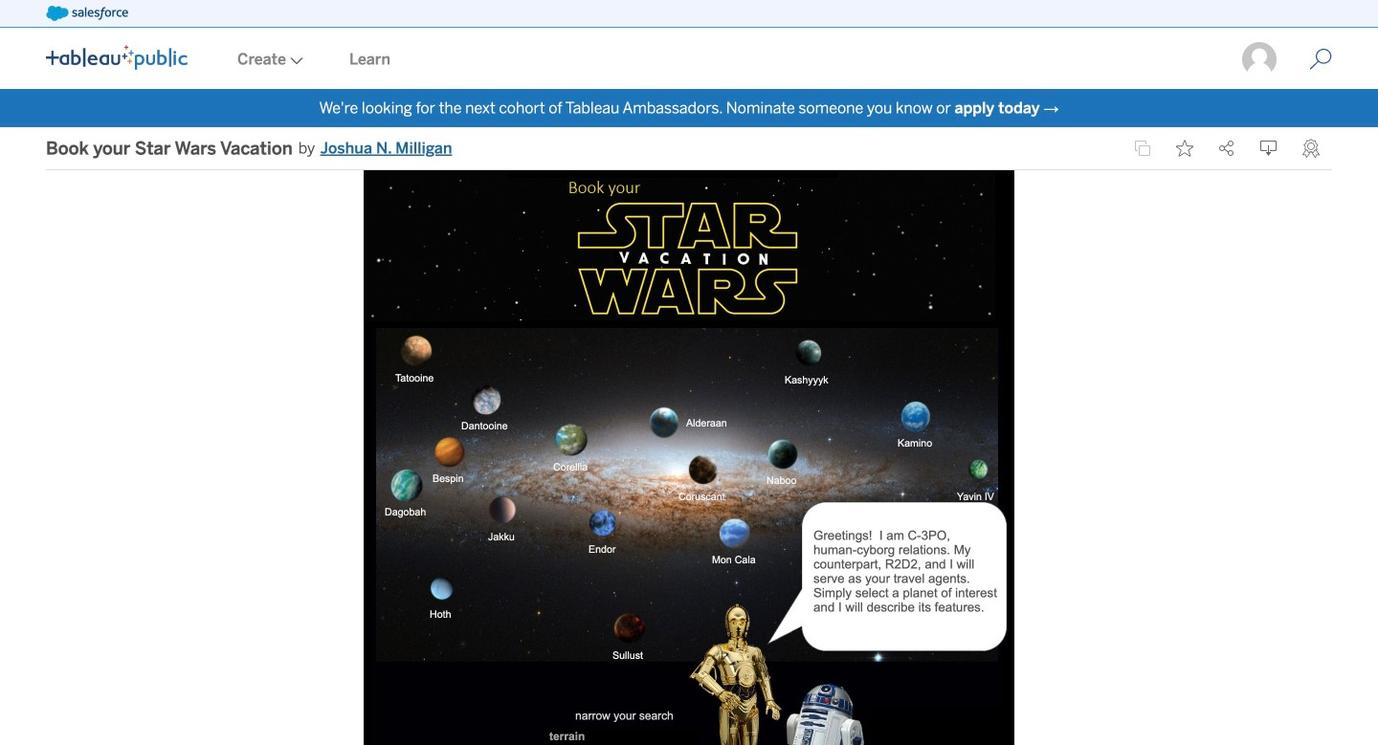 Task type: describe. For each thing, give the bounding box(es) containing it.
go to search image
[[1286, 48, 1355, 71]]

logo image
[[46, 45, 188, 70]]

download image
[[1261, 140, 1278, 157]]

create image
[[286, 57, 303, 65]]



Task type: locate. For each thing, give the bounding box(es) containing it.
share image
[[1219, 140, 1236, 157]]

t.turtle12 image
[[1241, 40, 1279, 78]]

disabled by author image
[[1134, 140, 1152, 157]]

salesforce logo image
[[46, 6, 128, 21]]

nominate for viz of the day image
[[1303, 139, 1320, 158]]

favorite button image
[[1176, 140, 1194, 157]]



Task type: vqa. For each thing, say whether or not it's contained in the screenshot.
CAREERS
no



